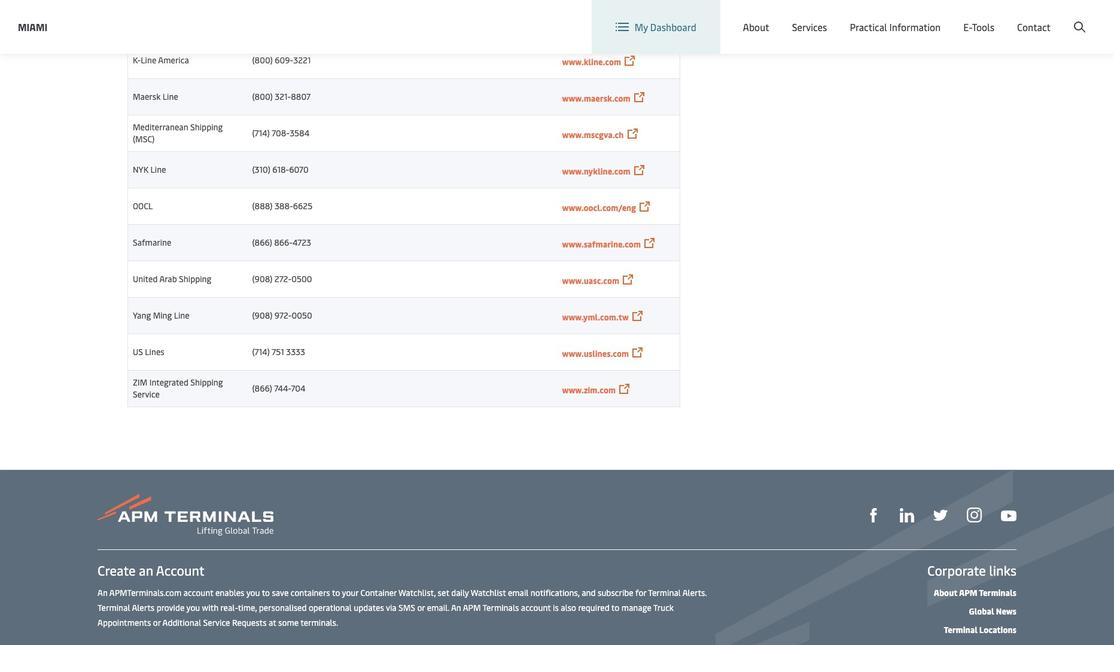 Task type: vqa. For each thing, say whether or not it's contained in the screenshot.
Directly
no



Task type: describe. For each thing, give the bounding box(es) containing it.
an apmterminals.com account enables you to save containers to your container watchlist, set daily watchlist email notifications, and subscribe for terminal alerts. terminal alerts provide you with real-time, personalised operational updates via sms or email. an apm terminals account is also required to manage truck appointments or additional service requests at some terminals.
[[98, 588, 707, 629]]

e-tools button
[[964, 0, 995, 54]]

login / create account link
[[973, 0, 1091, 35]]

login / create account
[[995, 11, 1091, 24]]

switch location
[[777, 11, 845, 24]]

1 horizontal spatial apm
[[959, 588, 977, 599]]

4723
[[293, 237, 311, 248]]

744-
[[274, 383, 291, 394]]

about button
[[743, 0, 769, 54]]

708-
[[272, 127, 290, 139]]

/
[[1020, 11, 1024, 24]]

321-
[[275, 91, 291, 102]]

is
[[553, 603, 559, 614]]

contact
[[1017, 20, 1051, 34]]

1 horizontal spatial terminals
[[979, 588, 1017, 599]]

fill 44 link
[[934, 507, 948, 523]]

via
[[386, 603, 396, 614]]

facebook image
[[866, 509, 881, 523]]

links
[[989, 562, 1017, 580]]

1 vertical spatial create
[[98, 562, 136, 580]]

oocl
[[133, 200, 153, 212]]

ming
[[153, 310, 172, 321]]

(866) 744-704
[[252, 383, 305, 394]]

terminals inside an apmterminals.com account enables you to save containers to your container watchlist, set daily watchlist email notifications, and subscribe for terminal alerts. terminal alerts provide you with real-time, personalised operational updates via sms or email. an apm terminals account is also required to manage truck appointments or additional service requests at some terminals.
[[483, 603, 519, 614]]

requests
[[232, 618, 267, 629]]

(908) for (908) 972-0050
[[252, 310, 272, 321]]

services
[[792, 20, 827, 34]]

maersk line
[[133, 91, 178, 102]]

1 horizontal spatial an
[[451, 603, 461, 614]]

and
[[582, 588, 596, 599]]

miami link
[[18, 19, 47, 34]]

linkedin__x28_alt_x29__3_ link
[[900, 507, 914, 523]]

shape link
[[866, 507, 881, 523]]

1 horizontal spatial account
[[521, 603, 551, 614]]

locations
[[980, 625, 1017, 636]]

enables
[[215, 588, 244, 599]]

services button
[[792, 0, 827, 54]]

751
[[272, 346, 284, 358]]

practical
[[850, 20, 887, 34]]

create an account
[[98, 562, 205, 580]]

about apm terminals
[[934, 588, 1017, 599]]

(866) 866-4723
[[252, 237, 311, 248]]

contact button
[[1017, 0, 1051, 54]]

1 vertical spatial or
[[153, 618, 161, 629]]

2 horizontal spatial terminal
[[944, 625, 978, 636]]

sms
[[399, 603, 415, 614]]

an
[[139, 562, 153, 580]]

my dashboard
[[635, 20, 696, 34]]

(800) 609-3221
[[252, 54, 311, 66]]

global for global news
[[969, 606, 994, 618]]

manage
[[622, 603, 652, 614]]

www.mscgva.ch link
[[562, 129, 624, 140]]

1 horizontal spatial account
[[1056, 11, 1091, 24]]

miami
[[18, 20, 47, 33]]

terminals.
[[301, 618, 338, 629]]

(714) for (714) 751 3333
[[252, 346, 270, 358]]

instagram link
[[967, 507, 982, 523]]

1 vertical spatial account
[[156, 562, 205, 580]]

daily
[[451, 588, 469, 599]]

(908) 272-0500
[[252, 273, 312, 285]]

service inside an apmterminals.com account enables you to save containers to your container watchlist, set daily watchlist email notifications, and subscribe for terminal alerts. terminal alerts provide you with real-time, personalised operational updates via sms or email. an apm terminals account is also required to manage truck appointments or additional service requests at some terminals.
[[203, 618, 230, 629]]

subscribe
[[598, 588, 634, 599]]

www.oocl.com/eng
[[562, 202, 636, 213]]

k-
[[133, 54, 141, 66]]

www.maersk.com link
[[562, 92, 630, 104]]

global menu
[[883, 11, 938, 24]]

appointments
[[98, 618, 151, 629]]

www.yml.com.tw
[[562, 311, 629, 323]]

apm inside an apmterminals.com account enables you to save containers to your container watchlist, set daily watchlist email notifications, and subscribe for terminal alerts. terminal alerts provide you with real-time, personalised operational updates via sms or email. an apm terminals account is also required to manage truck appointments or additional service requests at some terminals.
[[463, 603, 481, 614]]

www.pilship.com link
[[562, 19, 628, 31]]

updates
[[354, 603, 384, 614]]

lines
[[145, 346, 164, 358]]

twitter image
[[934, 509, 948, 523]]

www.nykline.com link
[[562, 165, 631, 177]]

line for nyk
[[151, 164, 166, 175]]

tools
[[972, 20, 995, 34]]

practical information button
[[850, 0, 941, 54]]

your
[[342, 588, 359, 599]]

news
[[996, 606, 1017, 618]]

terminal locations
[[944, 625, 1017, 636]]

yang ming line
[[133, 310, 190, 321]]

609-
[[275, 54, 293, 66]]

shipping for zim integrated shipping service
[[190, 377, 223, 388]]

integrated
[[149, 377, 188, 388]]

about apm terminals link
[[934, 588, 1017, 599]]

notifications,
[[531, 588, 580, 599]]

linkedin image
[[900, 509, 914, 523]]

nyk
[[133, 164, 149, 175]]

www.maersk.com
[[562, 92, 630, 104]]

www.pilship.com
[[562, 19, 628, 31]]

www.oocl.com/eng link
[[562, 202, 636, 213]]

us lines
[[133, 346, 164, 358]]

(800) for (800) 321-8807
[[252, 91, 273, 102]]

practical information
[[850, 20, 941, 34]]

about for about apm terminals
[[934, 588, 958, 599]]

www.nykline.com
[[562, 165, 631, 177]]

0 vertical spatial terminal
[[648, 588, 681, 599]]

you tube link
[[1001, 508, 1017, 523]]

switch location button
[[758, 11, 845, 24]]

www.zim.com
[[562, 384, 616, 396]]

704
[[291, 383, 305, 394]]

also
[[561, 603, 576, 614]]

866-
[[274, 237, 293, 248]]

united arab shipping
[[133, 273, 211, 285]]

0 horizontal spatial an
[[98, 588, 108, 599]]

(714) 751 3333
[[252, 346, 305, 358]]

line for maersk
[[163, 91, 178, 102]]

shipping for united arab shipping
[[179, 273, 211, 285]]

alerts
[[132, 603, 155, 614]]

time,
[[238, 603, 257, 614]]



Task type: locate. For each thing, give the bounding box(es) containing it.
0 horizontal spatial terminals
[[483, 603, 519, 614]]

shipping inside zim integrated shipping service
[[190, 377, 223, 388]]

shipping right integrated
[[190, 377, 223, 388]]

service down with
[[203, 618, 230, 629]]

line for k-
[[141, 54, 156, 66]]

0 vertical spatial you
[[246, 588, 260, 599]]

0 horizontal spatial you
[[186, 603, 200, 614]]

global news link
[[969, 606, 1017, 618]]

truck
[[653, 603, 674, 614]]

1 horizontal spatial you
[[246, 588, 260, 599]]

operational
[[309, 603, 352, 614]]

388-
[[275, 200, 293, 212]]

0 horizontal spatial about
[[743, 20, 769, 34]]

(908)
[[252, 273, 272, 285], [252, 310, 272, 321]]

information
[[890, 20, 941, 34]]

or right sms
[[417, 603, 425, 614]]

apm
[[959, 588, 977, 599], [463, 603, 481, 614]]

about left switch on the top right
[[743, 20, 769, 34]]

0 vertical spatial global
[[883, 11, 911, 24]]

united
[[133, 273, 158, 285]]

corporate
[[928, 562, 986, 580]]

0 vertical spatial (908)
[[252, 273, 272, 285]]

6625
[[293, 200, 312, 212]]

1 vertical spatial shipping
[[179, 273, 211, 285]]

0 horizontal spatial service
[[133, 389, 160, 400]]

0 horizontal spatial global
[[883, 11, 911, 24]]

0 vertical spatial (800)
[[252, 54, 273, 66]]

line left america
[[141, 54, 156, 66]]

(888)
[[252, 200, 273, 212]]

to
[[262, 588, 270, 599], [332, 588, 340, 599], [611, 603, 620, 614]]

0 horizontal spatial apm
[[463, 603, 481, 614]]

an up the appointments at the left bottom
[[98, 588, 108, 599]]

global inside global menu button
[[883, 11, 911, 24]]

(714) left 751
[[252, 346, 270, 358]]

www.uslines.com link
[[562, 348, 629, 359]]

shipping inside mediterranean shipping (msc)
[[190, 121, 223, 133]]

account up with
[[184, 588, 213, 599]]

(866) left 866-
[[252, 237, 272, 248]]

service down zim
[[133, 389, 160, 400]]

1 (866) from the top
[[252, 237, 272, 248]]

(714) 708-3584
[[252, 127, 309, 139]]

k-line america
[[133, 54, 189, 66]]

0 vertical spatial account
[[1056, 11, 1091, 24]]

1 vertical spatial service
[[203, 618, 230, 629]]

1 horizontal spatial or
[[417, 603, 425, 614]]

www.uasc.com
[[562, 275, 619, 286]]

1 (800) from the top
[[252, 54, 273, 66]]

(866) for (866) 866-4723
[[252, 237, 272, 248]]

(800) left 321-
[[252, 91, 273, 102]]

with
[[202, 603, 218, 614]]

1 vertical spatial apm
[[463, 603, 481, 614]]

1 horizontal spatial service
[[203, 618, 230, 629]]

1 horizontal spatial to
[[332, 588, 340, 599]]

0 horizontal spatial terminal
[[98, 603, 130, 614]]

0 vertical spatial account
[[184, 588, 213, 599]]

1 vertical spatial (714)
[[252, 346, 270, 358]]

1 vertical spatial terminals
[[483, 603, 519, 614]]

0 horizontal spatial create
[[98, 562, 136, 580]]

account right contact popup button
[[1056, 11, 1091, 24]]

2 horizontal spatial to
[[611, 603, 620, 614]]

0 vertical spatial create
[[1026, 11, 1054, 24]]

www.kline.com link
[[562, 56, 621, 67]]

www.kline.com
[[562, 56, 621, 67]]

account left is
[[521, 603, 551, 614]]

you left with
[[186, 603, 200, 614]]

(714) left 708-
[[252, 127, 270, 139]]

www.uslines.com
[[562, 348, 629, 359]]

location
[[808, 11, 845, 24]]

0050
[[292, 310, 312, 321]]

(800) left 609-
[[252, 54, 273, 66]]

0 vertical spatial apm
[[959, 588, 977, 599]]

terminals up global news link
[[979, 588, 1017, 599]]

0 vertical spatial an
[[98, 588, 108, 599]]

2 (800) from the top
[[252, 91, 273, 102]]

(908) for (908) 272-0500
[[252, 273, 272, 285]]

(866) left the 744-
[[252, 383, 272, 394]]

0 horizontal spatial account
[[156, 562, 205, 580]]

0 horizontal spatial to
[[262, 588, 270, 599]]

1 vertical spatial global
[[969, 606, 994, 618]]

about for about
[[743, 20, 769, 34]]

1 vertical spatial about
[[934, 588, 958, 599]]

terminal
[[648, 588, 681, 599], [98, 603, 130, 614], [944, 625, 978, 636]]

3333
[[286, 346, 305, 358]]

america
[[158, 54, 189, 66]]

line right nyk
[[151, 164, 166, 175]]

to left your
[[332, 588, 340, 599]]

dashboard
[[650, 20, 696, 34]]

account right an
[[156, 562, 205, 580]]

shipping right arab
[[179, 273, 211, 285]]

terminals down the watchlist on the left bottom of page
[[483, 603, 519, 614]]

an
[[98, 588, 108, 599], [451, 603, 461, 614]]

www.uasc.com link
[[562, 275, 619, 286]]

0 horizontal spatial account
[[184, 588, 213, 599]]

0 vertical spatial (714)
[[252, 127, 270, 139]]

1 vertical spatial an
[[451, 603, 461, 614]]

provide
[[157, 603, 185, 614]]

(908) left 972-
[[252, 310, 272, 321]]

0 vertical spatial (866)
[[252, 237, 272, 248]]

(866) for (866) 744-704
[[252, 383, 272, 394]]

www.mscgva.ch
[[562, 129, 624, 140]]

terminal up truck
[[648, 588, 681, 599]]

(866)
[[252, 237, 272, 248], [252, 383, 272, 394]]

2 (714) from the top
[[252, 346, 270, 358]]

6070
[[289, 164, 309, 175]]

an down daily on the bottom of the page
[[451, 603, 461, 614]]

to down subscribe
[[611, 603, 620, 614]]

create right /
[[1026, 11, 1054, 24]]

1 horizontal spatial about
[[934, 588, 958, 599]]

or down alerts
[[153, 618, 161, 629]]

(888) 388-6625
[[252, 200, 312, 212]]

apmt footer logo image
[[98, 494, 273, 536]]

(908) 972-0050
[[252, 310, 312, 321]]

about down corporate
[[934, 588, 958, 599]]

2 vertical spatial shipping
[[190, 377, 223, 388]]

instagram image
[[967, 508, 982, 523]]

(800)
[[252, 54, 273, 66], [252, 91, 273, 102]]

alerts.
[[683, 588, 707, 599]]

global menu button
[[857, 0, 950, 36]]

my dashboard button
[[616, 0, 696, 54]]

1 vertical spatial (800)
[[252, 91, 273, 102]]

(msc)
[[133, 133, 155, 145]]

2 (908) from the top
[[252, 310, 272, 321]]

0 vertical spatial terminals
[[979, 588, 1017, 599]]

apmterminals.com
[[109, 588, 181, 599]]

my
[[635, 20, 648, 34]]

apm down corporate links
[[959, 588, 977, 599]]

0 vertical spatial service
[[133, 389, 160, 400]]

create
[[1026, 11, 1054, 24], [98, 562, 136, 580]]

shipping right the mediterranean
[[190, 121, 223, 133]]

about
[[743, 20, 769, 34], [934, 588, 958, 599]]

1 vertical spatial you
[[186, 603, 200, 614]]

account
[[184, 588, 213, 599], [521, 603, 551, 614]]

corporate links
[[928, 562, 1017, 580]]

zim
[[133, 377, 147, 388]]

(908) left the "272-"
[[252, 273, 272, 285]]

watchlist,
[[399, 588, 436, 599]]

8807
[[291, 91, 311, 102]]

1 horizontal spatial create
[[1026, 11, 1054, 24]]

email
[[508, 588, 529, 599]]

service inside zim integrated shipping service
[[133, 389, 160, 400]]

e-
[[964, 20, 972, 34]]

switch
[[777, 11, 806, 24]]

terminal down the global news
[[944, 625, 978, 636]]

(310) 618-6070
[[252, 164, 309, 175]]

email.
[[427, 603, 449, 614]]

terminal up the appointments at the left bottom
[[98, 603, 130, 614]]

line right maersk
[[163, 91, 178, 102]]

1 horizontal spatial global
[[969, 606, 994, 618]]

2 (866) from the top
[[252, 383, 272, 394]]

1 vertical spatial account
[[521, 603, 551, 614]]

2 vertical spatial terminal
[[944, 625, 978, 636]]

login
[[995, 11, 1018, 24]]

you up the time,
[[246, 588, 260, 599]]

global news
[[969, 606, 1017, 618]]

1 horizontal spatial terminal
[[648, 588, 681, 599]]

1 (908) from the top
[[252, 273, 272, 285]]

0 vertical spatial shipping
[[190, 121, 223, 133]]

create left an
[[98, 562, 136, 580]]

0 horizontal spatial or
[[153, 618, 161, 629]]

youtube image
[[1001, 511, 1017, 522]]

save
[[272, 588, 289, 599]]

mediterranean shipping (msc)
[[133, 121, 223, 145]]

zim integrated shipping service
[[133, 377, 223, 400]]

972-
[[275, 310, 292, 321]]

1 vertical spatial terminal
[[98, 603, 130, 614]]

1 vertical spatial (908)
[[252, 310, 272, 321]]

0 vertical spatial about
[[743, 20, 769, 34]]

personalised
[[259, 603, 307, 614]]

(800) for (800) 609-3221
[[252, 54, 273, 66]]

3584
[[290, 127, 309, 139]]

line right ming
[[174, 310, 190, 321]]

1 vertical spatial (866)
[[252, 383, 272, 394]]

mediterranean
[[133, 121, 188, 133]]

some
[[278, 618, 299, 629]]

1 (714) from the top
[[252, 127, 270, 139]]

www.yml.com.tw link
[[562, 311, 629, 323]]

0 vertical spatial or
[[417, 603, 425, 614]]

apm down daily on the bottom of the page
[[463, 603, 481, 614]]

menu
[[913, 11, 938, 24]]

(714) for (714) 708-3584
[[252, 127, 270, 139]]

global for global menu
[[883, 11, 911, 24]]

to left save
[[262, 588, 270, 599]]



